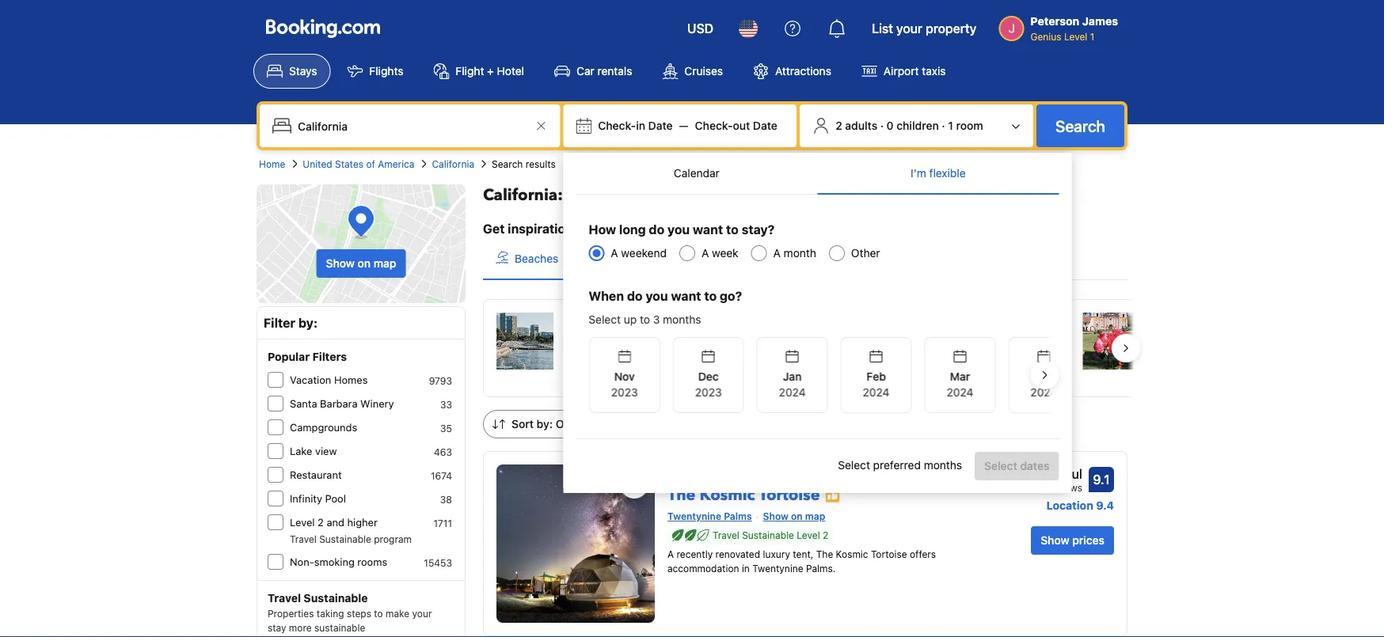 Task type: vqa. For each thing, say whether or not it's contained in the screenshot.


Task type: describe. For each thing, give the bounding box(es) containing it.
tab list inside main content
[[483, 238, 1128, 281]]

a for a recently renovated luxury tent, the kosmic tortoise offers accommodation in twentynine palms.
[[668, 549, 674, 560]]

apr
[[1035, 370, 1053, 383]]

show prices
[[1041, 534, 1105, 547]]

cruises
[[685, 65, 723, 78]]

great outdoors button
[[783, 238, 905, 280]]

list your property
[[872, 21, 977, 36]]

9.1
[[1093, 472, 1110, 488]]

san diego beaches • family-friendly • boating
[[566, 315, 747, 346]]

california: 20,933 properties found
[[483, 185, 756, 206]]

travel for travel sustainable level 2
[[713, 530, 740, 541]]

search results
[[492, 158, 556, 170]]

relax in nature • beaches • family- friendly
[[857, 333, 1036, 362]]

results
[[526, 158, 556, 170]]

2 · from the left
[[942, 119, 945, 132]]

1 horizontal spatial show on map
[[763, 511, 826, 522]]

level 2 and higher
[[290, 517, 378, 529]]

inspiration
[[508, 221, 573, 236]]

vacation
[[290, 374, 331, 386]]

stay?
[[742, 222, 775, 237]]

81 properties
[[857, 371, 916, 383]]

1 horizontal spatial on
[[791, 511, 803, 522]]

to left 3
[[640, 313, 650, 326]]

peterson james genius level 1
[[1031, 15, 1118, 42]]

0 vertical spatial your
[[897, 21, 923, 36]]

travel sustainable level 2
[[713, 530, 829, 541]]

program
[[374, 534, 412, 545]]

search for search results
[[492, 158, 523, 170]]

1 inside peterson james genius level 1
[[1090, 31, 1095, 42]]

1 horizontal spatial your
[[597, 221, 625, 236]]

how long do you want to stay?
[[589, 222, 775, 237]]

america
[[378, 158, 415, 170]]

select dates button
[[975, 452, 1059, 481]]

relax for relax in nature • beaches • family- friendly
[[857, 333, 884, 346]]

sustainable for travel sustainable program
[[319, 534, 371, 545]]

flexible
[[930, 167, 966, 180]]

other
[[851, 247, 880, 260]]

sustainable for travel sustainable properties taking steps to make your stay more sustainable
[[304, 592, 368, 605]]

top
[[578, 418, 597, 431]]

infinity
[[290, 493, 322, 505]]

show on map button
[[316, 250, 406, 278]]

kosmic inside a recently renovated luxury tent, the kosmic tortoise offers accommodation in twentynine palms.
[[836, 549, 869, 560]]

family- inside relax in nature • beaches • family- friendly
[[998, 333, 1036, 346]]

by: for filter
[[299, 316, 318, 331]]

by: for sort
[[537, 418, 553, 431]]

the kosmic tortoise
[[668, 484, 820, 506]]

38
[[440, 494, 452, 505]]

home link
[[259, 157, 285, 171]]

preferred
[[873, 459, 921, 472]]

in inside a recently renovated luxury tent, the kosmic tortoise offers accommodation in twentynine palms.
[[742, 564, 750, 575]]

sort by: our top picks
[[512, 418, 628, 431]]

a month
[[774, 247, 817, 260]]

1 vertical spatial show
[[763, 511, 789, 522]]

the inside a recently renovated luxury tent, the kosmic tortoise offers accommodation in twentynine palms.
[[816, 549, 833, 560]]

0 horizontal spatial 2
[[318, 517, 324, 529]]

to left go?
[[704, 289, 717, 304]]

to inside travel sustainable properties taking steps to make your stay more sustainable
[[374, 608, 383, 619]]

get
[[483, 221, 505, 236]]

car
[[577, 65, 595, 78]]

2023 for nov
[[611, 386, 638, 399]]

in for relax in nature • beaches • family- friendly
[[887, 333, 896, 346]]

2 inside button
[[836, 119, 843, 132]]

friendly inside relax in nature • beaches • family- friendly
[[857, 349, 895, 362]]

in for check-in date — check-out date
[[636, 119, 646, 132]]

1 vertical spatial you
[[646, 289, 668, 304]]

a for a month
[[774, 247, 781, 260]]

twentynine inside a recently renovated luxury tent, the kosmic tortoise offers accommodation in twentynine palms.
[[753, 564, 804, 575]]

month
[[784, 247, 817, 260]]

rooms
[[358, 556, 388, 568]]

car rentals link
[[541, 54, 646, 89]]

monterey image
[[787, 313, 844, 370]]

4 • from the left
[[990, 333, 995, 346]]

select for select preferred months
[[838, 459, 870, 472]]

family- inside san diego beaches • family-friendly • boating
[[621, 333, 659, 346]]

1 inside button
[[948, 119, 954, 132]]

restaurant
[[290, 469, 342, 481]]

check-in date — check-out date
[[598, 119, 778, 132]]

show prices button
[[1031, 527, 1114, 555]]

wonderful element
[[1021, 465, 1083, 484]]

cruises link
[[649, 54, 737, 89]]

1 horizontal spatial map
[[805, 511, 826, 522]]

a weekend
[[611, 247, 667, 260]]

when
[[589, 289, 624, 304]]

pool
[[325, 493, 346, 505]]

region containing nov 2023
[[576, 331, 1079, 420]]

travel for travel sustainable properties taking steps to make your stay more sustainable
[[268, 592, 301, 605]]

3
[[653, 313, 660, 326]]

trip
[[658, 221, 679, 236]]

genius
[[1031, 31, 1062, 42]]

2024 for feb
[[863, 386, 890, 399]]

3 • from the left
[[935, 333, 940, 346]]

steps
[[347, 608, 371, 619]]

how
[[589, 222, 616, 237]]

diego
[[593, 315, 628, 330]]

beaches inside beaches button
[[515, 252, 559, 265]]

palms
[[724, 511, 752, 522]]

tent,
[[793, 549, 814, 560]]

0 horizontal spatial do
[[627, 289, 643, 304]]

a for a week
[[702, 247, 709, 260]]

2 date from the left
[[753, 119, 778, 132]]

check-in date button
[[592, 112, 679, 140]]

relax in nature button
[[571, 238, 691, 280]]

san diego region
[[470, 293, 1353, 404]]

this property is part of our preferred partner program. it's committed to providing excellent service and good value. it'll pay us a higher commission if you make a booking. image
[[825, 488, 841, 504]]

1 date from the left
[[648, 119, 673, 132]]

stay
[[268, 623, 286, 634]]

california link
[[432, 157, 475, 171]]

when do you want to go?
[[589, 289, 742, 304]]

taking
[[317, 608, 344, 619]]

attractions link
[[740, 54, 845, 89]]

infinity pool
[[290, 493, 346, 505]]

0 vertical spatial do
[[649, 222, 665, 237]]

the kosmic tortoise image
[[497, 465, 655, 623]]

beaches inside san diego beaches • family-friendly • boating
[[566, 333, 610, 346]]

0 vertical spatial twentynine
[[668, 511, 722, 522]]

sustainable for travel sustainable level 2
[[742, 530, 794, 541]]

beaches button
[[483, 238, 571, 280]]

recently
[[677, 549, 713, 560]]

next
[[628, 221, 654, 236]]

your inside travel sustainable properties taking steps to make your stay more sustainable
[[412, 608, 432, 619]]

to up "week"
[[726, 222, 739, 237]]

of
[[366, 158, 375, 170]]

20,933
[[567, 185, 623, 206]]

out
[[733, 119, 750, 132]]

9793
[[429, 375, 452, 387]]

1403
[[566, 356, 589, 367]]

search button
[[1037, 105, 1125, 147]]

properties for 81 properties
[[870, 371, 916, 383]]

stays
[[289, 65, 317, 78]]

2 check- from the left
[[695, 119, 733, 132]]

—
[[679, 119, 689, 132]]

twentynine palms
[[668, 511, 752, 522]]



Task type: locate. For each thing, give the bounding box(es) containing it.
1 vertical spatial on
[[791, 511, 803, 522]]

0 horizontal spatial level
[[290, 517, 315, 529]]

level inside peterson james genius level 1
[[1064, 31, 1088, 42]]

flight + hotel link
[[420, 54, 538, 89]]

2024 down feb
[[863, 386, 890, 399]]

2 left and
[[318, 517, 324, 529]]

sustainable down and
[[319, 534, 371, 545]]

check-
[[598, 119, 636, 132], [695, 119, 733, 132]]

2 vertical spatial level
[[797, 530, 820, 541]]

0 vertical spatial tab list
[[576, 153, 1059, 196]]

mar 2024
[[947, 370, 973, 399]]

0 vertical spatial search
[[1056, 116, 1106, 135]]

0 horizontal spatial date
[[648, 119, 673, 132]]

you up 3
[[646, 289, 668, 304]]

1 vertical spatial months
[[924, 459, 962, 472]]

map
[[374, 257, 396, 270], [805, 511, 826, 522]]

a left recently
[[668, 549, 674, 560]]

•
[[613, 333, 618, 346], [700, 333, 705, 346], [935, 333, 940, 346], [990, 333, 995, 346]]

search for search
[[1056, 116, 1106, 135]]

select up to 3 months
[[589, 313, 701, 326]]

0 vertical spatial the
[[668, 484, 696, 506]]

0 horizontal spatial twentynine
[[668, 511, 722, 522]]

accommodation
[[668, 564, 739, 575]]

select for select up to 3 months
[[589, 313, 621, 326]]

2 vertical spatial show
[[1041, 534, 1070, 547]]

show for show prices dropdown button in the bottom of the page
[[1041, 534, 1070, 547]]

offers
[[910, 549, 936, 560]]

0 horizontal spatial search
[[492, 158, 523, 170]]

properties inside "search results updated. california: 20,933 properties found." "element"
[[627, 185, 707, 206]]

0 horizontal spatial show on map
[[326, 257, 396, 270]]

rentals
[[598, 65, 632, 78]]

travel inside travel sustainable properties taking steps to make your stay more sustainable
[[268, 592, 301, 605]]

0 horizontal spatial months
[[663, 313, 701, 326]]

the up 'twentynine palms'
[[668, 484, 696, 506]]

0 vertical spatial show on map
[[326, 257, 396, 270]]

level down infinity
[[290, 517, 315, 529]]

want up a week
[[693, 222, 723, 237]]

0 vertical spatial friendly
[[659, 333, 697, 346]]

sustainable inside travel sustainable properties taking steps to make your stay more sustainable
[[304, 592, 368, 605]]

room
[[957, 119, 984, 132]]

tab list
[[576, 153, 1059, 196], [483, 238, 1128, 281]]

0 vertical spatial relax
[[603, 252, 631, 265]]

relax down how
[[603, 252, 631, 265]]

0 horizontal spatial on
[[358, 257, 371, 270]]

location
[[1047, 499, 1094, 512]]

main content
[[470, 185, 1353, 638]]

by: right filter at the left
[[299, 316, 318, 331]]

taxis
[[922, 65, 946, 78]]

homes
[[334, 374, 368, 386]]

level down "peterson"
[[1064, 31, 1088, 42]]

2 up palms.
[[823, 530, 829, 541]]

show inside button
[[326, 257, 355, 270]]

select left dates
[[985, 460, 1018, 473]]

in
[[636, 119, 646, 132], [634, 252, 643, 265], [887, 333, 896, 346], [742, 564, 750, 575]]

1 vertical spatial 2
[[318, 517, 324, 529]]

1 vertical spatial your
[[597, 221, 625, 236]]

view
[[315, 446, 337, 457]]

relax in nature
[[603, 252, 678, 265]]

non-
[[290, 556, 314, 568]]

1 horizontal spatial show
[[763, 511, 789, 522]]

boating
[[708, 333, 747, 346]]

travel sustainable program
[[290, 534, 412, 545]]

san diego image
[[497, 313, 554, 370]]

calendar
[[674, 167, 720, 180]]

want left go?
[[671, 289, 701, 304]]

relax for relax in nature
[[603, 252, 631, 265]]

92
[[1034, 482, 1046, 493]]

vacation homes
[[290, 374, 368, 386]]

2023 down dec
[[695, 386, 722, 399]]

date left — at top left
[[648, 119, 673, 132]]

kosmic up 'palms'
[[700, 484, 755, 506]]

select for select dates
[[985, 460, 1018, 473]]

2 horizontal spatial level
[[1064, 31, 1088, 42]]

jan 2024
[[779, 370, 806, 399]]

1 horizontal spatial check-
[[695, 119, 733, 132]]

1 horizontal spatial relax
[[857, 333, 884, 346]]

2024 down apr
[[1030, 386, 1057, 399]]

a left "week"
[[702, 247, 709, 260]]

0 horizontal spatial the
[[668, 484, 696, 506]]

tortoise left offers
[[871, 549, 907, 560]]

2 2023 from the left
[[695, 386, 722, 399]]

2 horizontal spatial beaches
[[943, 333, 987, 346]]

friendly down 3
[[659, 333, 697, 346]]

prices
[[1073, 534, 1105, 547]]

1 horizontal spatial select
[[838, 459, 870, 472]]

1 horizontal spatial 2023
[[695, 386, 722, 399]]

0 vertical spatial kosmic
[[700, 484, 755, 506]]

1 horizontal spatial friendly
[[857, 349, 895, 362]]

weekend
[[621, 247, 667, 260]]

0 vertical spatial tortoise
[[759, 484, 820, 506]]

select up this property is part of our preferred partner program. it's committed to providing excellent service and good value. it'll pay us a higher commission if you make a booking. icon
[[838, 459, 870, 472]]

picks
[[600, 418, 628, 431]]

on inside button
[[358, 257, 371, 270]]

1 horizontal spatial nature
[[899, 333, 932, 346]]

your account menu peterson james genius level 1 element
[[999, 7, 1125, 44]]

0 horizontal spatial your
[[412, 608, 432, 619]]

35
[[440, 423, 452, 434]]

list
[[872, 21, 893, 36]]

relax inside relax in nature • beaches • family- friendly
[[857, 333, 884, 346]]

our
[[556, 418, 575, 431]]

flight
[[456, 65, 484, 78]]

luxury
[[763, 549, 790, 560]]

1 • from the left
[[613, 333, 618, 346]]

long
[[619, 222, 646, 237]]

nature for relax in nature • beaches • family- friendly
[[899, 333, 932, 346]]

map inside button
[[374, 257, 396, 270]]

family-
[[621, 333, 659, 346], [998, 333, 1036, 346]]

up
[[624, 313, 637, 326]]

1 vertical spatial level
[[290, 517, 315, 529]]

in inside button
[[634, 252, 643, 265]]

1 vertical spatial kosmic
[[836, 549, 869, 560]]

1 family- from the left
[[621, 333, 659, 346]]

beaches up mar
[[943, 333, 987, 346]]

0 vertical spatial map
[[374, 257, 396, 270]]

do right long
[[649, 222, 665, 237]]

2024 for mar
[[947, 386, 973, 399]]

in down renovated
[[742, 564, 750, 575]]

non-smoking rooms
[[290, 556, 388, 568]]

smoking
[[314, 556, 355, 568]]

1 vertical spatial friendly
[[857, 349, 895, 362]]

united
[[303, 158, 332, 170]]

usd button
[[678, 10, 723, 48]]

1 check- from the left
[[598, 119, 636, 132]]

nature down trip
[[646, 252, 678, 265]]

1 horizontal spatial by:
[[537, 418, 553, 431]]

463
[[434, 447, 452, 458]]

great
[[815, 252, 843, 265]]

feb
[[866, 370, 886, 383]]

in left — at top left
[[636, 119, 646, 132]]

1 vertical spatial nature
[[899, 333, 932, 346]]

1 vertical spatial map
[[805, 511, 826, 522]]

search
[[1056, 116, 1106, 135], [492, 158, 523, 170]]

relax inside button
[[603, 252, 631, 265]]

0 vertical spatial 2
[[836, 119, 843, 132]]

· left '0'
[[881, 119, 884, 132]]

1 vertical spatial search
[[492, 158, 523, 170]]

travel up non- on the bottom of page
[[290, 534, 317, 545]]

0 horizontal spatial relax
[[603, 252, 631, 265]]

check- right — at top left
[[695, 119, 733, 132]]

Where are you going? field
[[291, 112, 532, 140]]

a inside a recently renovated luxury tent, the kosmic tortoise offers accommodation in twentynine palms.
[[668, 549, 674, 560]]

attractions
[[775, 65, 832, 78]]

relax up feb
[[857, 333, 884, 346]]

check- down the rentals
[[598, 119, 636, 132]]

2 horizontal spatial select
[[985, 460, 1018, 473]]

main content containing california: 20,933 properties found
[[470, 185, 1353, 638]]

tab list containing calendar
[[576, 153, 1059, 196]]

2 vertical spatial your
[[412, 608, 432, 619]]

properties up nov
[[591, 356, 638, 367]]

friendly inside san diego beaches • family-friendly • boating
[[659, 333, 697, 346]]

the kosmic tortoise link
[[668, 465, 1002, 506]]

nov
[[614, 370, 635, 383]]

this property is part of our preferred partner program. it's committed to providing excellent service and good value. it'll pay us a higher commission if you make a booking. image
[[825, 488, 841, 504]]

flights
[[369, 65, 404, 78]]

kosmic right tent,
[[836, 549, 869, 560]]

1 horizontal spatial the
[[816, 549, 833, 560]]

1 vertical spatial properties
[[591, 356, 638, 367]]

0 horizontal spatial kosmic
[[700, 484, 755, 506]]

1 horizontal spatial twentynine
[[753, 564, 804, 575]]

1 horizontal spatial date
[[753, 119, 778, 132]]

1 vertical spatial the
[[816, 549, 833, 560]]

sustainable up luxury
[[742, 530, 794, 541]]

2024
[[779, 386, 806, 399], [863, 386, 890, 399], [947, 386, 973, 399], [1030, 386, 1057, 399]]

santa barbara winery
[[290, 398, 394, 410]]

airport
[[884, 65, 919, 78]]

show for show on map button
[[326, 257, 355, 270]]

travel up renovated
[[713, 530, 740, 541]]

· right 'children'
[[942, 119, 945, 132]]

0 vertical spatial show
[[326, 257, 355, 270]]

0 vertical spatial you
[[668, 222, 690, 237]]

2 2024 from the left
[[863, 386, 890, 399]]

wonderful
[[1021, 467, 1083, 482]]

your right for
[[597, 221, 625, 236]]

1 vertical spatial tortoise
[[871, 549, 907, 560]]

0 horizontal spatial beaches
[[515, 252, 559, 265]]

0 vertical spatial on
[[358, 257, 371, 270]]

2 horizontal spatial show
[[1041, 534, 1070, 547]]

sustainable
[[742, 530, 794, 541], [319, 534, 371, 545], [304, 592, 368, 605]]

property
[[926, 21, 977, 36]]

1 horizontal spatial ·
[[942, 119, 945, 132]]

months right preferred
[[924, 459, 962, 472]]

0 horizontal spatial family-
[[621, 333, 659, 346]]

reviews
[[1049, 482, 1083, 493]]

1 vertical spatial relax
[[857, 333, 884, 346]]

twentynine up recently
[[668, 511, 722, 522]]

in down long
[[634, 252, 643, 265]]

a left month
[[774, 247, 781, 260]]

campgrounds
[[290, 422, 357, 434]]

friendly up feb
[[857, 349, 895, 362]]

you right 'next'
[[668, 222, 690, 237]]

1 vertical spatial twentynine
[[753, 564, 804, 575]]

0 vertical spatial properties
[[627, 185, 707, 206]]

by: left our
[[537, 418, 553, 431]]

show on map
[[326, 257, 396, 270], [763, 511, 826, 522]]

0 horizontal spatial check-
[[598, 119, 636, 132]]

week
[[712, 247, 739, 260]]

0 horizontal spatial 1
[[948, 119, 954, 132]]

search results updated. california: 20,933 properties found. element
[[483, 185, 1128, 207]]

date right out
[[753, 119, 778, 132]]

the inside the kosmic tortoise link
[[668, 484, 696, 506]]

2 horizontal spatial your
[[897, 21, 923, 36]]

1 horizontal spatial 1
[[1090, 31, 1095, 42]]

0 horizontal spatial select
[[589, 313, 621, 326]]

4 2024 from the left
[[1030, 386, 1057, 399]]

1 vertical spatial want
[[671, 289, 701, 304]]

2023 for dec
[[695, 386, 722, 399]]

renovated
[[716, 549, 760, 560]]

1 left "room"
[[948, 119, 954, 132]]

1 2023 from the left
[[611, 386, 638, 399]]

family- down select up to 3 months
[[621, 333, 659, 346]]

go?
[[720, 289, 742, 304]]

lake
[[290, 446, 312, 457]]

nature for relax in nature
[[646, 252, 678, 265]]

region
[[576, 331, 1079, 420]]

sustainable up the taking
[[304, 592, 368, 605]]

tortoise left this property is part of our preferred partner program. it's committed to providing excellent service and good value. it'll pay us a higher commission if you make a booking. image
[[759, 484, 820, 506]]

1 2024 from the left
[[779, 386, 806, 399]]

higher
[[347, 517, 378, 529]]

wonderful 92 reviews
[[1021, 467, 1083, 493]]

santa barbara image
[[1083, 313, 1140, 370]]

in inside relax in nature • beaches • family- friendly
[[887, 333, 896, 346]]

outdoors
[[846, 252, 892, 265]]

select inside "button"
[[985, 460, 1018, 473]]

properties up trip
[[627, 185, 707, 206]]

level up tent,
[[797, 530, 820, 541]]

beaches down san
[[566, 333, 610, 346]]

nature inside relax in nature • beaches • family- friendly
[[899, 333, 932, 346]]

2 vertical spatial 2
[[823, 530, 829, 541]]

1 vertical spatial do
[[627, 289, 643, 304]]

2024 for jan
[[779, 386, 806, 399]]

1 horizontal spatial level
[[797, 530, 820, 541]]

2 family- from the left
[[998, 333, 1036, 346]]

2 vertical spatial properties
[[870, 371, 916, 383]]

beaches inside relax in nature • beaches • family- friendly
[[943, 333, 987, 346]]

tab list containing beaches
[[483, 238, 1128, 281]]

get inspiration for your next trip
[[483, 221, 679, 236]]

1 · from the left
[[881, 119, 884, 132]]

do up up
[[627, 289, 643, 304]]

romantic button
[[691, 238, 783, 280]]

0 horizontal spatial ·
[[881, 119, 884, 132]]

sustainable
[[314, 623, 365, 634]]

location 9.4
[[1047, 499, 1114, 512]]

in up 81 properties
[[887, 333, 896, 346]]

2023 down nov
[[611, 386, 638, 399]]

1 horizontal spatial family-
[[998, 333, 1036, 346]]

1 vertical spatial tab list
[[483, 238, 1128, 281]]

2024 for apr
[[1030, 386, 1057, 399]]

sort
[[512, 418, 534, 431]]

1 vertical spatial show on map
[[763, 511, 826, 522]]

1 horizontal spatial do
[[649, 222, 665, 237]]

0 vertical spatial want
[[693, 222, 723, 237]]

great outdoors
[[815, 252, 892, 265]]

properties right 81
[[870, 371, 916, 383]]

travel up properties
[[268, 592, 301, 605]]

to left make
[[374, 608, 383, 619]]

travel inside main content
[[713, 530, 740, 541]]

scored 9.1 element
[[1089, 467, 1114, 493]]

travel
[[713, 530, 740, 541], [290, 534, 317, 545], [268, 592, 301, 605]]

0
[[887, 119, 894, 132]]

months right 3
[[663, 313, 701, 326]]

1 horizontal spatial months
[[924, 459, 962, 472]]

1 horizontal spatial tortoise
[[871, 549, 907, 560]]

0 vertical spatial by:
[[299, 316, 318, 331]]

home
[[259, 158, 285, 170]]

found
[[711, 185, 756, 206]]

adults
[[845, 119, 878, 132]]

0 vertical spatial months
[[663, 313, 701, 326]]

the up palms.
[[816, 549, 833, 560]]

barbara
[[320, 398, 358, 410]]

twentynine down luxury
[[753, 564, 804, 575]]

to
[[726, 222, 739, 237], [704, 289, 717, 304], [640, 313, 650, 326], [374, 608, 383, 619]]

0 horizontal spatial tortoise
[[759, 484, 820, 506]]

2 left "adults"
[[836, 119, 843, 132]]

your right list in the right top of the page
[[897, 21, 923, 36]]

1 vertical spatial by:
[[537, 418, 553, 431]]

1 horizontal spatial kosmic
[[836, 549, 869, 560]]

1 down james
[[1090, 31, 1095, 42]]

booking.com image
[[266, 19, 380, 38]]

in for relax in nature
[[634, 252, 643, 265]]

a week
[[702, 247, 739, 260]]

filter
[[264, 316, 296, 331]]

beaches down inspiration
[[515, 252, 559, 265]]

3 2024 from the left
[[947, 386, 973, 399]]

level
[[1064, 31, 1088, 42], [290, 517, 315, 529], [797, 530, 820, 541]]

+
[[487, 65, 494, 78]]

show on map inside button
[[326, 257, 396, 270]]

0 horizontal spatial map
[[374, 257, 396, 270]]

winery
[[361, 398, 394, 410]]

2 horizontal spatial 2
[[836, 119, 843, 132]]

travel for travel sustainable program
[[290, 534, 317, 545]]

tortoise inside a recently renovated luxury tent, the kosmic tortoise offers accommodation in twentynine palms.
[[871, 549, 907, 560]]

1 horizontal spatial beaches
[[566, 333, 610, 346]]

san
[[566, 315, 589, 330]]

0 horizontal spatial show
[[326, 257, 355, 270]]

properties for 1403 properties
[[591, 356, 638, 367]]

select dates
[[985, 460, 1050, 473]]

0 vertical spatial 1
[[1090, 31, 1095, 42]]

nature inside the relax in nature button
[[646, 252, 678, 265]]

2 • from the left
[[700, 333, 705, 346]]

2024 down mar
[[947, 386, 973, 399]]

nature up 81 properties
[[899, 333, 932, 346]]

search inside 'button'
[[1056, 116, 1106, 135]]

show inside dropdown button
[[1041, 534, 1070, 547]]

2024 down the jan
[[779, 386, 806, 399]]

romantic
[[723, 252, 771, 265]]

select down when
[[589, 313, 621, 326]]

your right make
[[412, 608, 432, 619]]

a for a weekend
[[611, 247, 618, 260]]

a down how
[[611, 247, 618, 260]]

0 horizontal spatial nature
[[646, 252, 678, 265]]

for
[[576, 221, 594, 236]]

family- up apr
[[998, 333, 1036, 346]]



